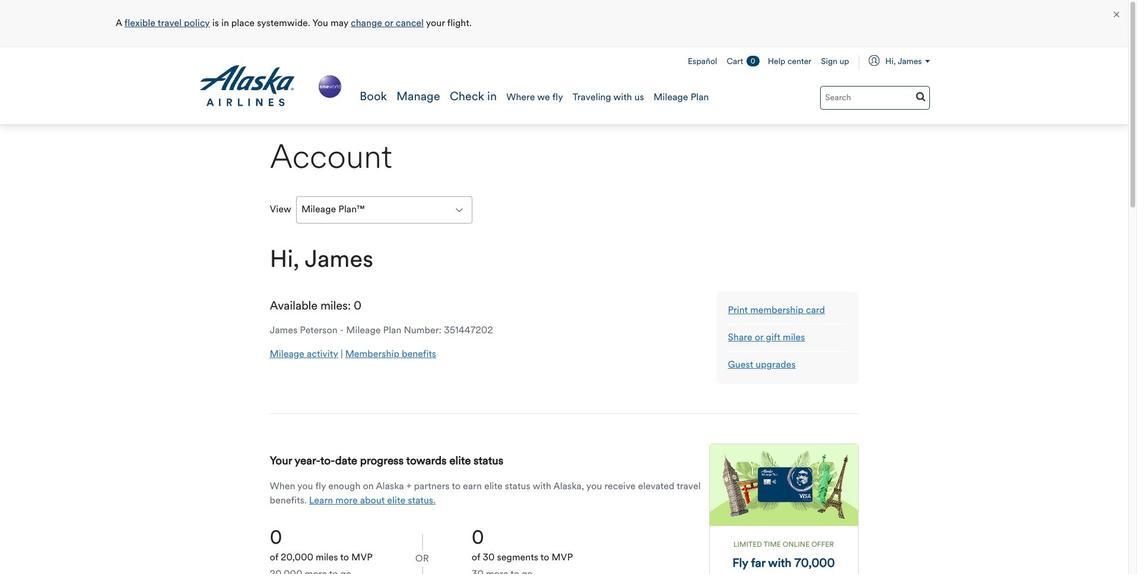 Task type: describe. For each thing, give the bounding box(es) containing it.
Search text field
[[820, 86, 930, 110]]

alaska airlines logo image
[[199, 65, 295, 107]]



Task type: locate. For each thing, give the bounding box(es) containing it.
oneworld logo image
[[316, 73, 344, 100]]

view mileage plan™ element
[[296, 197, 473, 224]]

header nav bar navigation
[[0, 48, 1129, 125]]

search button image
[[916, 91, 926, 102]]



Task type: vqa. For each thing, say whether or not it's contained in the screenshot.
second Open datepicker image from the right
no



